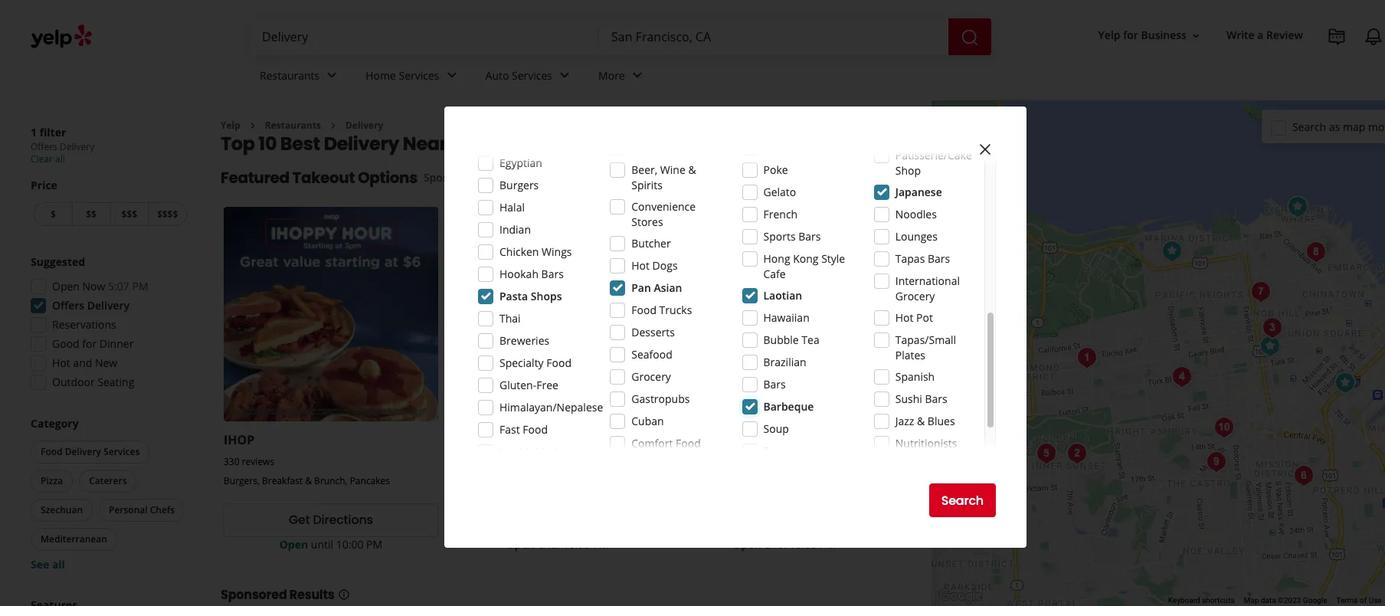 Task type: describe. For each thing, give the bounding box(es) containing it.
soma
[[721, 432, 757, 449]]

$$$
[[122, 208, 137, 221]]

restaurants inside business categories element
[[260, 68, 320, 82]]

house of thai image
[[1257, 313, 1288, 343]]

yelp for business button
[[1093, 22, 1209, 49]]

top
[[221, 131, 255, 157]]

top 10 best delivery near san francisco, california
[[221, 131, 679, 157]]

24 chevron down v2 image for more
[[628, 66, 647, 85]]

hawaiian
[[764, 310, 810, 325]]

& inside beer, wine & spirits
[[689, 162, 696, 177]]

of
[[1360, 596, 1368, 605]]

user actions element
[[1087, 19, 1386, 113]]

food trucks
[[632, 303, 692, 317]]

16 chevron right v2 image for delivery
[[327, 119, 339, 132]]

cafe
[[764, 267, 786, 281]]

sushi
[[896, 392, 923, 406]]

all inside group
[[52, 557, 65, 572]]

farmhouse kitchen thai cuisine image
[[1289, 461, 1320, 491]]

pan asian
[[632, 281, 683, 295]]

filter
[[40, 125, 66, 139]]

fast food
[[500, 422, 548, 437]]

specialty food
[[500, 356, 572, 370]]

new
[[95, 356, 117, 370]]

24 chevron down v2 image for restaurants
[[323, 66, 341, 85]]

international grocery
[[896, 274, 960, 304]]

hot for hot and new
[[52, 356, 70, 370]]

good for dinner
[[52, 336, 134, 351]]

0 horizontal spatial 16 info v2 image
[[338, 588, 350, 601]]

projects image
[[1328, 28, 1347, 46]]

clear all link
[[31, 153, 65, 166]]

pasta
[[500, 289, 528, 304]]

reservations
[[52, 317, 116, 332]]

search button
[[930, 484, 996, 517]]

2 until from the left
[[538, 537, 560, 552]]

services for auto services
[[512, 68, 553, 82]]

spanish
[[896, 369, 935, 384]]

san
[[451, 131, 486, 157]]

price group
[[31, 178, 190, 229]]

savor image
[[1062, 438, 1093, 469]]

search for search
[[942, 492, 984, 509]]

5:07
[[108, 279, 129, 294]]

kong
[[793, 251, 819, 266]]

map region
[[821, 0, 1386, 606]]

amici's east coast pizzeria at cloudkitchens soma
[[451, 432, 757, 449]]

desserts
[[632, 325, 675, 340]]

$$$$ button
[[148, 202, 187, 226]]

$$ button
[[72, 202, 110, 226]]

delivery up options at left top
[[324, 131, 399, 157]]

hong kong style cafe
[[764, 251, 846, 281]]

food inside button
[[41, 445, 62, 458]]

caterers button
[[79, 470, 137, 493]]

bars for hookah bars
[[542, 267, 564, 281]]

review
[[1267, 28, 1304, 43]]

tapas/small plates
[[896, 333, 957, 363]]

mediterranean
[[41, 533, 107, 546]]

good
[[52, 336, 79, 351]]

breakfast
[[262, 475, 303, 488]]

free
[[537, 378, 559, 392]]

pizza button
[[31, 470, 73, 493]]

gastropubs
[[632, 392, 690, 406]]

until inside taco bell open until 10:00 pm
[[765, 537, 787, 552]]

auto
[[486, 68, 509, 82]]

options
[[358, 167, 418, 189]]

cuban
[[632, 414, 664, 428]]

services for home services
[[399, 68, 440, 82]]

delivery link
[[346, 119, 384, 132]]

health markets
[[500, 445, 576, 459]]

1 until from the left
[[311, 537, 333, 552]]

convenience stores
[[632, 199, 696, 229]]

korean soul chicken image
[[1246, 277, 1277, 307]]

dogs
[[653, 258, 678, 273]]

pan
[[632, 281, 651, 295]]

yelp for business
[[1099, 28, 1187, 43]]

comfort
[[632, 436, 673, 451]]

gluten-free
[[500, 378, 559, 392]]

results
[[290, 586, 335, 604]]

open now 5:07 pm
[[52, 279, 148, 294]]

egyptian
[[500, 156, 543, 170]]

beer,
[[632, 162, 658, 177]]

delivery down home
[[346, 119, 384, 132]]

patisserie/cake
[[896, 148, 972, 162]]

1 horizontal spatial 16 info v2 image
[[482, 172, 494, 184]]

directions
[[313, 511, 373, 529]]

specialty
[[500, 356, 544, 370]]

16 chevron right v2 image for restaurants
[[247, 119, 259, 132]]

dumpling baby china bistro image
[[1072, 343, 1103, 373]]

$$
[[86, 208, 97, 221]]

get directions
[[289, 511, 373, 529]]

trucks
[[660, 303, 692, 317]]

search for search as map mov
[[1293, 119, 1327, 134]]

bars for sports bars
[[799, 229, 821, 244]]

services inside button
[[104, 445, 140, 458]]

convenience
[[632, 199, 696, 214]]

yelp for yelp for business
[[1099, 28, 1121, 43]]

search dialog
[[0, 0, 1386, 606]]

beit rima image
[[1209, 412, 1240, 443]]

sports bars
[[764, 229, 821, 244]]

more
[[599, 68, 625, 82]]

2 10:00 from the left
[[563, 537, 590, 552]]

hot for hot dogs
[[632, 258, 650, 273]]

szechuan
[[41, 504, 83, 517]]

bars for sushi bars
[[926, 392, 948, 406]]

0 horizontal spatial grocery
[[632, 369, 671, 384]]

16 chevron down v2 image
[[1190, 30, 1203, 42]]

sponsored for sponsored results
[[221, 586, 287, 604]]

grocery inside international grocery
[[896, 289, 935, 304]]

taco
[[677, 432, 706, 449]]

tapas
[[896, 251, 925, 266]]

ihop 330 reviews burgers, breakfast & brunch, pancakes
[[224, 432, 390, 488]]

hookah
[[500, 267, 539, 281]]

szechuan button
[[31, 499, 93, 522]]

notifications image
[[1365, 28, 1384, 46]]

home services link
[[354, 55, 473, 100]]

auto services link
[[473, 55, 586, 100]]

2 open until 10:00 pm from the left
[[506, 537, 609, 552]]

thai
[[500, 311, 521, 326]]

burgers,
[[224, 475, 260, 488]]

noodles
[[896, 207, 937, 222]]

open inside group
[[52, 279, 80, 294]]

search image
[[961, 28, 980, 46]]



Task type: vqa. For each thing, say whether or not it's contained in the screenshot.
Get Directions link
yes



Task type: locate. For each thing, give the bounding box(es) containing it.
3 until from the left
[[765, 537, 787, 552]]

yelp left 10
[[221, 119, 241, 132]]

pm inside group
[[132, 279, 148, 294]]

16 info v2 image
[[482, 172, 494, 184], [338, 588, 350, 601]]

food up free
[[547, 356, 572, 370]]

chicken up hookah
[[500, 245, 539, 259]]

caterers
[[89, 474, 127, 487]]

1 horizontal spatial sponsored
[[424, 170, 479, 185]]

24 chevron down v2 image right more
[[628, 66, 647, 85]]

search down nutritionists
[[942, 492, 984, 509]]

best
[[280, 131, 320, 157]]

ihop
[[224, 432, 255, 449]]

& left brunch,
[[305, 475, 312, 488]]

restaurants link up best
[[248, 55, 354, 100]]

grocery down the international on the top right of the page
[[896, 289, 935, 304]]

keyboard shortcuts button
[[1169, 596, 1235, 606]]

terms of use link
[[1337, 596, 1382, 605]]

1 vertical spatial yelp
[[221, 119, 241, 132]]

offers inside group
[[52, 298, 84, 313]]

auto services
[[486, 68, 553, 82]]

sponsored
[[424, 170, 479, 185], [221, 586, 287, 604]]

1 horizontal spatial for
[[1124, 28, 1139, 43]]

terms
[[1337, 596, 1359, 605]]

hot inside group
[[52, 356, 70, 370]]

bars up kong
[[799, 229, 821, 244]]

outdoor
[[52, 375, 95, 389]]

saucy asian image
[[1201, 447, 1232, 478]]

1 vertical spatial restaurants link
[[265, 119, 321, 132]]

pizza
[[41, 474, 63, 487]]

1 horizontal spatial open until 10:00 pm
[[506, 537, 609, 552]]

business categories element
[[248, 55, 1386, 100]]

0 horizontal spatial sponsored
[[221, 586, 287, 604]]

0 horizontal spatial 24 chevron down v2 image
[[323, 66, 341, 85]]

1 horizontal spatial search
[[1293, 119, 1327, 134]]

2 vertical spatial &
[[305, 475, 312, 488]]

for for dinner
[[82, 336, 97, 351]]

food up "health markets"
[[523, 422, 548, 437]]

24 chevron down v2 image inside home services link
[[443, 66, 461, 85]]

24 chevron down v2 image
[[323, 66, 341, 85], [628, 66, 647, 85]]

food down pan
[[632, 303, 657, 317]]

1 vertical spatial grocery
[[632, 369, 671, 384]]

1 16 chevron right v2 image from the left
[[247, 119, 259, 132]]

shop up japanese at the right of the page
[[896, 163, 921, 178]]

0 horizontal spatial open until 10:00 pm
[[280, 537, 383, 552]]

1 horizontal spatial 24 chevron down v2 image
[[556, 66, 574, 85]]

0 vertical spatial grocery
[[896, 289, 935, 304]]

2 horizontal spatial 10:00
[[790, 537, 817, 552]]

1 horizontal spatial yelp
[[1099, 28, 1121, 43]]

services right home
[[399, 68, 440, 82]]

food down 'category'
[[41, 445, 62, 458]]

personal
[[109, 504, 148, 517]]

1 horizontal spatial 24 chevron down v2 image
[[628, 66, 647, 85]]

health
[[500, 445, 533, 459]]

services right 'auto'
[[512, 68, 553, 82]]

1 vertical spatial for
[[82, 336, 97, 351]]

0 vertical spatial offers
[[31, 140, 57, 153]]

yelp left business
[[1099, 28, 1121, 43]]

1 vertical spatial offers
[[52, 298, 84, 313]]

24 chevron down v2 image inside more link
[[628, 66, 647, 85]]

open inside taco bell open until 10:00 pm
[[733, 537, 762, 552]]

amici's east coast pizzeria at cloudkitchens soma image
[[1330, 368, 1361, 399]]

0 vertical spatial shop
[[806, 140, 832, 155]]

& right jazz
[[917, 414, 925, 428]]

0 vertical spatial group
[[26, 254, 190, 395]]

1 vertical spatial restaurants
[[265, 119, 321, 132]]

2 24 chevron down v2 image from the left
[[628, 66, 647, 85]]

search left as
[[1293, 119, 1327, 134]]

2 vertical spatial hot
[[52, 356, 70, 370]]

0 vertical spatial sponsored
[[424, 170, 479, 185]]

10:00 inside taco bell open until 10:00 pm
[[790, 537, 817, 552]]

1
[[31, 125, 37, 139]]

jazz & blues
[[896, 414, 956, 428]]

soup
[[764, 422, 789, 436]]

until
[[311, 537, 333, 552], [538, 537, 560, 552], [765, 537, 787, 552]]

suggested
[[31, 254, 85, 269]]

2 horizontal spatial services
[[512, 68, 553, 82]]

sponsored down top 10 best delivery near san francisco, california on the left of page
[[424, 170, 479, 185]]

0 vertical spatial &
[[689, 162, 696, 177]]

hot for hot pot
[[896, 310, 914, 325]]

chicken for chicken wings
[[500, 245, 539, 259]]

food
[[632, 303, 657, 317], [547, 356, 572, 370], [523, 422, 548, 437], [676, 436, 701, 451], [41, 445, 62, 458]]

1 vertical spatial chicken
[[500, 245, 539, 259]]

sponsored left results
[[221, 586, 287, 604]]

0 vertical spatial 16 info v2 image
[[482, 172, 494, 184]]

0 horizontal spatial &
[[305, 475, 312, 488]]

16 info v2 image right results
[[338, 588, 350, 601]]

indian
[[500, 222, 531, 237]]

& right wine
[[689, 162, 696, 177]]

1 horizontal spatial shop
[[896, 163, 921, 178]]

price
[[31, 178, 57, 192]]

shop for patisserie/cake shop
[[896, 163, 921, 178]]

delivery down filter
[[60, 140, 94, 153]]

chicken shop
[[764, 140, 832, 155]]

kung food image
[[1167, 362, 1198, 392]]

bars down brazilian
[[764, 377, 786, 392]]

group containing suggested
[[26, 254, 190, 395]]

2 24 chevron down v2 image from the left
[[556, 66, 574, 85]]

bars down wings
[[542, 267, 564, 281]]

2 horizontal spatial &
[[917, 414, 925, 428]]

google
[[1304, 596, 1328, 605]]

24 chevron down v2 image right auto services
[[556, 66, 574, 85]]

tea
[[802, 333, 820, 347]]

delivery down open now 5:07 pm
[[87, 298, 130, 313]]

bars
[[799, 229, 821, 244], [928, 251, 951, 266], [542, 267, 564, 281], [764, 377, 786, 392], [926, 392, 948, 406]]

services up caterers
[[104, 445, 140, 458]]

1 horizontal spatial &
[[689, 162, 696, 177]]

restaurants up best
[[260, 68, 320, 82]]

1 vertical spatial shop
[[896, 163, 921, 178]]

0 horizontal spatial until
[[311, 537, 333, 552]]

1 horizontal spatial chicken
[[764, 140, 803, 155]]

0 horizontal spatial search
[[942, 492, 984, 509]]

16 chevron right v2 image
[[247, 119, 259, 132], [327, 119, 339, 132]]

bars for tapas bars
[[928, 251, 951, 266]]

near
[[403, 131, 447, 157]]

1 vertical spatial group
[[28, 416, 190, 573]]

chicken up poke
[[764, 140, 803, 155]]

shop inside patisserie/cake shop
[[896, 163, 921, 178]]

food delivery services button
[[31, 441, 150, 464]]

dinner
[[100, 336, 134, 351]]

restaurants link right top
[[265, 119, 321, 132]]

food left bell
[[676, 436, 701, 451]]

grocery down seafood at the left of the page
[[632, 369, 671, 384]]

food for specialty food
[[547, 356, 572, 370]]

offers inside 1 filter offers delivery clear all
[[31, 140, 57, 153]]

search as map mov
[[1293, 119, 1386, 134]]

24 chevron down v2 image inside restaurants link
[[323, 66, 341, 85]]

1 vertical spatial all
[[52, 557, 65, 572]]

0 vertical spatial search
[[1293, 119, 1327, 134]]

brunch,
[[314, 475, 348, 488]]

google image
[[936, 586, 986, 606]]

sf hole in the wall pizza image
[[1157, 236, 1188, 267]]

group containing category
[[28, 416, 190, 573]]

for left business
[[1124, 28, 1139, 43]]

0 vertical spatial restaurants link
[[248, 55, 354, 100]]

see all
[[31, 557, 65, 572]]

offers down filter
[[31, 140, 57, 153]]

keyboard shortcuts
[[1169, 596, 1235, 605]]

delivery inside 1 filter offers delivery clear all
[[60, 140, 94, 153]]

0 vertical spatial yelp
[[1099, 28, 1121, 43]]

mov
[[1369, 119, 1386, 134]]

japanese
[[896, 185, 943, 199]]

food for comfort food
[[676, 436, 701, 451]]

reviews
[[242, 455, 275, 469]]

bars up the international on the top right of the page
[[928, 251, 951, 266]]

sushi bars
[[896, 392, 948, 406]]

1 horizontal spatial hot
[[632, 258, 650, 273]]

chicken
[[764, 140, 803, 155], [500, 245, 539, 259]]

halal
[[500, 200, 525, 215]]

0 vertical spatial chicken
[[764, 140, 803, 155]]

lounges
[[896, 229, 938, 244]]

1 24 chevron down v2 image from the left
[[323, 66, 341, 85]]

1 vertical spatial sponsored
[[221, 586, 287, 604]]

0 horizontal spatial hot
[[52, 356, 70, 370]]

1 horizontal spatial services
[[399, 68, 440, 82]]

restaurants
[[260, 68, 320, 82], [265, 119, 321, 132]]

taco bell image
[[1255, 331, 1286, 362]]

$
[[51, 208, 56, 221]]

for
[[1124, 28, 1139, 43], [82, 336, 97, 351]]

as
[[1330, 119, 1341, 134]]

ihop link
[[224, 432, 255, 449]]

24 chevron down v2 image for home services
[[443, 66, 461, 85]]

delivery inside button
[[65, 445, 101, 458]]

& inside ihop 330 reviews burgers, breakfast & brunch, pancakes
[[305, 475, 312, 488]]

0 horizontal spatial shop
[[806, 140, 832, 155]]

shop down business categories element
[[806, 140, 832, 155]]

1 horizontal spatial until
[[538, 537, 560, 552]]

1 vertical spatial search
[[942, 492, 984, 509]]

get directions link
[[224, 503, 438, 537]]

nutritionists
[[896, 436, 958, 451]]

0 vertical spatial for
[[1124, 28, 1139, 43]]

16 chevron right v2 image right yelp link
[[247, 119, 259, 132]]

international
[[896, 274, 960, 288]]

1 vertical spatial 16 info v2 image
[[338, 588, 350, 601]]

16 chevron right v2 image left delivery link
[[327, 119, 339, 132]]

burgers
[[500, 178, 539, 192]]

yelp for yelp link
[[221, 119, 241, 132]]

write
[[1227, 28, 1255, 43]]

1 horizontal spatial grocery
[[896, 289, 935, 304]]

write a review
[[1227, 28, 1304, 43]]

all right see
[[52, 557, 65, 572]]

1 horizontal spatial 16 chevron right v2 image
[[327, 119, 339, 132]]

0 vertical spatial restaurants
[[260, 68, 320, 82]]

offers
[[31, 140, 57, 153], [52, 298, 84, 313]]

chang's kitchen image
[[1031, 438, 1062, 469]]

0 horizontal spatial 16 chevron right v2 image
[[247, 119, 259, 132]]

at
[[614, 432, 626, 449]]

yelp inside button
[[1099, 28, 1121, 43]]

style
[[822, 251, 846, 266]]

offers delivery
[[52, 298, 130, 313]]

1 vertical spatial &
[[917, 414, 925, 428]]

now
[[82, 279, 105, 294]]

1 horizontal spatial 10:00
[[563, 537, 590, 552]]

0 vertical spatial all
[[55, 153, 65, 166]]

offers up reservations
[[52, 298, 84, 313]]

for inside group
[[82, 336, 97, 351]]

10:00
[[336, 537, 364, 552], [563, 537, 590, 552], [790, 537, 817, 552]]

24 chevron down v2 image inside auto services link
[[556, 66, 574, 85]]

for inside button
[[1124, 28, 1139, 43]]

food for fast food
[[523, 422, 548, 437]]

1 vertical spatial hot
[[896, 310, 914, 325]]

poke
[[764, 162, 788, 177]]

gluten-
[[500, 378, 537, 392]]

all right clear
[[55, 153, 65, 166]]

24 chevron down v2 image for auto services
[[556, 66, 574, 85]]

0 horizontal spatial chicken
[[500, 245, 539, 259]]

get
[[289, 511, 310, 529]]

restaurants right top
[[265, 119, 321, 132]]

for up hot and new on the left bottom
[[82, 336, 97, 351]]

0 horizontal spatial yelp
[[221, 119, 241, 132]]

search inside button
[[942, 492, 984, 509]]

24 chevron down v2 image
[[443, 66, 461, 85], [556, 66, 574, 85]]

ihop image
[[1283, 192, 1313, 222]]

pm inside taco bell open until 10:00 pm
[[820, 537, 836, 552]]

group
[[26, 254, 190, 395], [28, 416, 190, 573]]

16 info v2 image left burgers
[[482, 172, 494, 184]]

pancakes
[[350, 475, 390, 488]]

home
[[366, 68, 396, 82]]

330
[[224, 455, 240, 469]]

brazilian
[[764, 355, 807, 369]]

for for business
[[1124, 28, 1139, 43]]

$ button
[[34, 202, 72, 226]]

tapas bars
[[896, 251, 951, 266]]

all inside 1 filter offers delivery clear all
[[55, 153, 65, 166]]

hot left pot
[[896, 310, 914, 325]]

outdoor seating
[[52, 375, 134, 389]]

himalayan/nepalese
[[500, 400, 603, 415]]

east
[[497, 432, 522, 449]]

1 open until 10:00 pm from the left
[[280, 537, 383, 552]]

close image
[[976, 140, 995, 159]]

shop for chicken shop
[[806, 140, 832, 155]]

wings
[[542, 245, 572, 259]]

3 10:00 from the left
[[790, 537, 817, 552]]

1 24 chevron down v2 image from the left
[[443, 66, 461, 85]]

sponsored for sponsored
[[424, 170, 479, 185]]

0 horizontal spatial services
[[104, 445, 140, 458]]

map
[[1244, 596, 1260, 605]]

2 16 chevron right v2 image from the left
[[327, 119, 339, 132]]

1 10:00 from the left
[[336, 537, 364, 552]]

0 horizontal spatial 10:00
[[336, 537, 364, 552]]

pm
[[132, 279, 148, 294], [366, 537, 383, 552], [593, 537, 609, 552], [820, 537, 836, 552]]

delivery up caterers
[[65, 445, 101, 458]]

terms of use
[[1337, 596, 1382, 605]]

chubby noodle image
[[1301, 237, 1332, 268]]

laotian
[[764, 288, 803, 303]]

chicken for chicken shop
[[764, 140, 803, 155]]

24 chevron down v2 image left home
[[323, 66, 341, 85]]

2 horizontal spatial until
[[765, 537, 787, 552]]

0 horizontal spatial 24 chevron down v2 image
[[443, 66, 461, 85]]

bars up blues at the right bottom
[[926, 392, 948, 406]]

coast
[[526, 432, 560, 449]]

hot down good
[[52, 356, 70, 370]]

24 chevron down v2 image left 'auto'
[[443, 66, 461, 85]]

None search field
[[250, 18, 995, 55]]

fast
[[500, 422, 520, 437]]

pot
[[917, 310, 934, 325]]

2 horizontal spatial hot
[[896, 310, 914, 325]]

hot up pan
[[632, 258, 650, 273]]

0 vertical spatial hot
[[632, 258, 650, 273]]

0 horizontal spatial for
[[82, 336, 97, 351]]

butcher
[[632, 236, 671, 251]]



